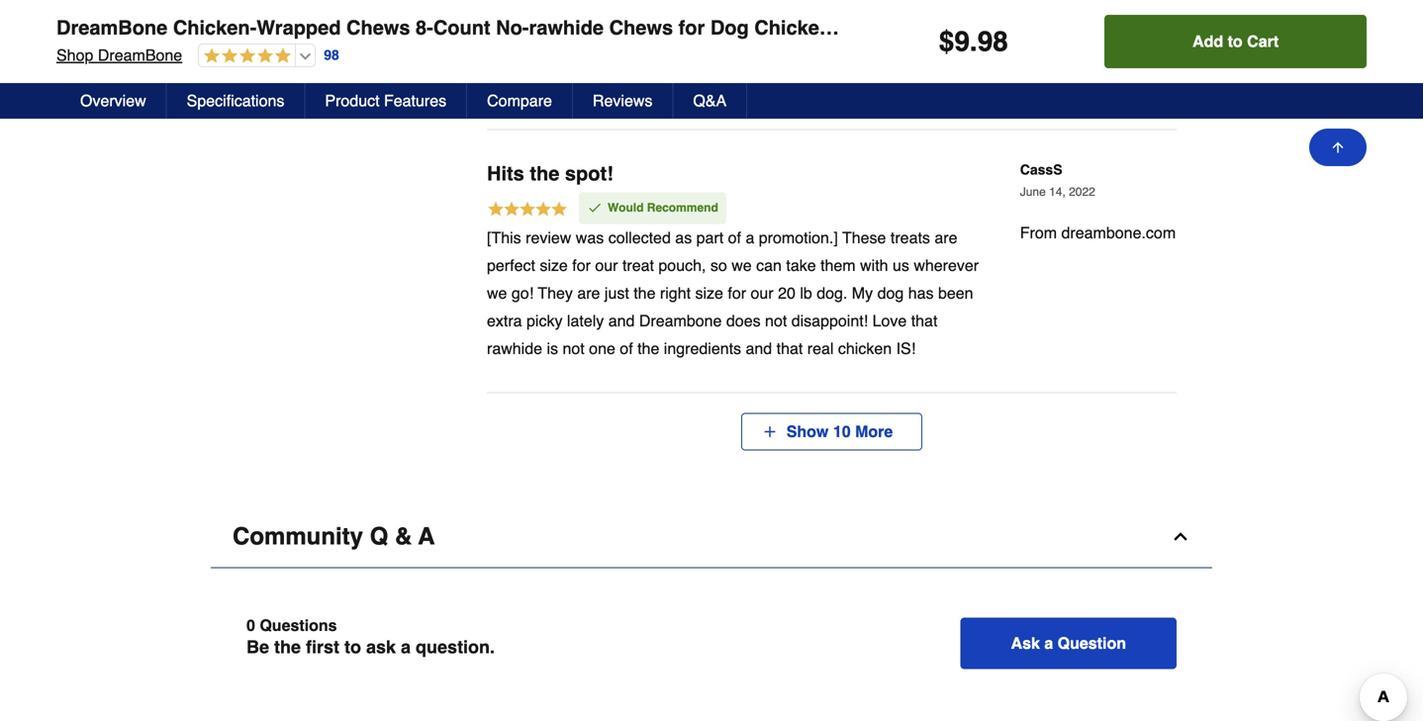 Task type: describe. For each thing, give the bounding box(es) containing it.
1 vertical spatial our
[[751, 284, 774, 302]]

us
[[893, 256, 909, 275]]

1 vertical spatial size
[[695, 284, 723, 302]]

love
[[873, 312, 907, 330]]

0 horizontal spatial and
[[608, 312, 635, 330]]

chicken-
[[173, 16, 257, 39]]

perfect
[[487, 256, 535, 275]]

1 vertical spatial are
[[577, 284, 600, 302]]

take
[[786, 256, 816, 275]]

casss
[[1020, 162, 1063, 178]]

community q & a button
[[211, 506, 1212, 568]]

flavor
[[837, 16, 896, 39]]

ask
[[1011, 634, 1040, 653]]

question.
[[416, 637, 495, 658]]

1 vertical spatial dreambone
[[98, 46, 182, 64]]

1 horizontal spatial we
[[732, 256, 752, 275]]

does
[[726, 312, 761, 330]]

they
[[538, 284, 573, 302]]

specifications button
[[167, 83, 305, 119]]

chicken
[[838, 339, 892, 358]]

is!
[[896, 339, 916, 358]]

has
[[908, 284, 934, 302]]

4.9 stars image
[[199, 48, 291, 66]]

9
[[954, 26, 970, 57]]

just
[[605, 284, 629, 302]]

picky
[[527, 312, 563, 330]]

the inside 0 questions be the first to ask a question.
[[274, 637, 301, 658]]

product features
[[325, 92, 446, 110]]

count
[[433, 16, 491, 39]]

.
[[970, 26, 978, 57]]

[this
[[487, 228, 521, 247]]

no-
[[496, 16, 529, 39]]

as
[[675, 228, 692, 247]]

1 vertical spatial not
[[563, 339, 585, 358]]

14,
[[1049, 185, 1066, 199]]

been
[[938, 284, 973, 302]]

ask a question button
[[961, 618, 1177, 669]]

chicken
[[754, 16, 831, 39]]

0 horizontal spatial we
[[487, 284, 507, 302]]

checkmark image
[[587, 200, 603, 216]]

2022
[[1069, 185, 1095, 199]]

product features button
[[305, 83, 467, 119]]

count)
[[926, 16, 990, 39]]

5 stars image
[[487, 200, 568, 221]]

[this review was collected as part of a promotion.] these treats are perfect size for our treat pouch, so we can take them with us wherever we go! they are just the right size for our 20 lb dog. my dog has been extra picky lately and dreambone does not disappoint! love that rawhide is not one of the ingredients and that real chicken is!
[[487, 228, 979, 358]]

these
[[842, 228, 886, 247]]

community q & a
[[233, 523, 435, 550]]

part
[[696, 228, 724, 247]]

casss june 14, 2022
[[1020, 162, 1095, 199]]

questions
[[260, 616, 337, 635]]

2 chews from the left
[[609, 16, 673, 39]]

with
[[860, 256, 888, 275]]

1 horizontal spatial for
[[679, 16, 705, 39]]

go!
[[512, 284, 534, 302]]

q
[[370, 523, 388, 550]]

a
[[418, 523, 435, 550]]

dog
[[710, 16, 749, 39]]

community
[[233, 523, 363, 550]]

recommend
[[647, 201, 718, 215]]

disappoint!
[[792, 312, 868, 330]]

is
[[547, 339, 558, 358]]

a inside button
[[1044, 634, 1053, 653]]

plus image
[[762, 424, 778, 440]]

the down dreambone
[[637, 339, 659, 358]]

compare
[[487, 92, 552, 110]]

rawhide inside [this review was collected as part of a promotion.] these treats are perfect size for our treat pouch, so we can take them with us wherever we go! they are just the right size for our 20 lb dog. my dog has been extra picky lately and dreambone does not disappoint! love that rawhide is not one of the ingredients and that real chicken is!
[[487, 339, 542, 358]]

collected
[[608, 228, 671, 247]]

1 horizontal spatial of
[[728, 228, 741, 247]]

q&a button
[[673, 83, 747, 119]]

lb
[[800, 284, 812, 302]]

overview button
[[60, 83, 167, 119]]

from
[[1020, 224, 1057, 242]]

20
[[778, 284, 796, 302]]

1 chews from the left
[[346, 16, 410, 39]]

can
[[756, 256, 782, 275]]

would
[[608, 201, 644, 215]]

arrow up image
[[1330, 140, 1346, 155]]

real
[[807, 339, 834, 358]]

ask a question
[[1011, 634, 1126, 653]]

chevron up image
[[1171, 527, 1191, 547]]

dog
[[877, 284, 904, 302]]

june
[[1020, 185, 1046, 199]]

show 10 more
[[778, 422, 902, 441]]

my
[[852, 284, 873, 302]]

promotion.]
[[759, 228, 838, 247]]



Task type: locate. For each thing, give the bounding box(es) containing it.
size up they
[[540, 256, 568, 275]]

rawhide
[[529, 16, 604, 39], [487, 339, 542, 358]]

dreambone up overview button
[[98, 46, 182, 64]]

$ 9 . 98
[[939, 26, 1008, 57]]

that left real
[[777, 339, 803, 358]]

ingredients
[[664, 339, 741, 358]]

dreambone chicken-wrapped chews 8-count no-rawhide chews for dog chicken flavor (8-count)
[[56, 16, 990, 39]]

2 vertical spatial for
[[728, 284, 746, 302]]

0 vertical spatial are
[[935, 228, 958, 247]]

treat
[[622, 256, 654, 275]]

0 horizontal spatial our
[[595, 256, 618, 275]]

chews
[[346, 16, 410, 39], [609, 16, 673, 39]]

them
[[821, 256, 856, 275]]

&
[[395, 523, 412, 550]]

0 vertical spatial size
[[540, 256, 568, 275]]

0 vertical spatial to
[[1228, 32, 1243, 50]]

extra
[[487, 312, 522, 330]]

hits
[[487, 162, 524, 185]]

for down was
[[572, 256, 591, 275]]

1 vertical spatial that
[[777, 339, 803, 358]]

a inside [this review was collected as part of a promotion.] these treats are perfect size for our treat pouch, so we can take them with us wherever we go! they are just the right size for our 20 lb dog. my dog has been extra picky lately and dreambone does not disappoint! love that rawhide is not one of the ingredients and that real chicken is!
[[746, 228, 755, 247]]

and down just
[[608, 312, 635, 330]]

we right the so
[[732, 256, 752, 275]]

0 horizontal spatial of
[[620, 339, 633, 358]]

0 vertical spatial of
[[728, 228, 741, 247]]

0 horizontal spatial for
[[572, 256, 591, 275]]

1 vertical spatial for
[[572, 256, 591, 275]]

0 vertical spatial and
[[608, 312, 635, 330]]

shop
[[56, 46, 93, 64]]

more
[[855, 422, 893, 441]]

reviews
[[593, 92, 653, 110]]

0 horizontal spatial a
[[401, 637, 411, 658]]

overview
[[80, 92, 146, 110]]

compare button
[[467, 83, 573, 119]]

our
[[595, 256, 618, 275], [751, 284, 774, 302]]

1 horizontal spatial a
[[746, 228, 755, 247]]

and down does
[[746, 339, 772, 358]]

add to cart button
[[1105, 15, 1367, 68]]

be
[[246, 637, 269, 658]]

not right "is"
[[563, 339, 585, 358]]

0 horizontal spatial size
[[540, 256, 568, 275]]

not down 20
[[765, 312, 787, 330]]

size down the so
[[695, 284, 723, 302]]

that down has
[[911, 312, 938, 330]]

1 horizontal spatial size
[[695, 284, 723, 302]]

10
[[833, 422, 851, 441]]

the right just
[[634, 284, 656, 302]]

are up lately
[[577, 284, 600, 302]]

to left ask
[[344, 637, 361, 658]]

1 vertical spatial rawhide
[[487, 339, 542, 358]]

of right one
[[620, 339, 633, 358]]

1 vertical spatial of
[[620, 339, 633, 358]]

question
[[1058, 634, 1126, 653]]

add to cart
[[1193, 32, 1279, 50]]

our left 20
[[751, 284, 774, 302]]

chews up reviews
[[609, 16, 673, 39]]

our up just
[[595, 256, 618, 275]]

treats
[[891, 228, 930, 247]]

0 vertical spatial our
[[595, 256, 618, 275]]

that
[[911, 312, 938, 330], [777, 339, 803, 358]]

first
[[306, 637, 340, 658]]

the right hits
[[530, 162, 560, 185]]

dreambone.com
[[1062, 224, 1176, 242]]

0 vertical spatial not
[[765, 312, 787, 330]]

are
[[935, 228, 958, 247], [577, 284, 600, 302]]

1 horizontal spatial our
[[751, 284, 774, 302]]

98 down wrapped at the left top of the page
[[324, 47, 339, 63]]

size
[[540, 256, 568, 275], [695, 284, 723, 302]]

98
[[978, 26, 1008, 57], [324, 47, 339, 63]]

rawhide up compare button
[[529, 16, 604, 39]]

1 vertical spatial and
[[746, 339, 772, 358]]

2 horizontal spatial for
[[728, 284, 746, 302]]

1 vertical spatial we
[[487, 284, 507, 302]]

98 right 9
[[978, 26, 1008, 57]]

8-
[[416, 16, 433, 39]]

a for promotion.]
[[746, 228, 755, 247]]

0 horizontal spatial that
[[777, 339, 803, 358]]

add
[[1193, 32, 1223, 50]]

are up the wherever
[[935, 228, 958, 247]]

0 horizontal spatial not
[[563, 339, 585, 358]]

0 horizontal spatial chews
[[346, 16, 410, 39]]

so
[[711, 256, 727, 275]]

1 horizontal spatial and
[[746, 339, 772, 358]]

ask
[[366, 637, 396, 658]]

for
[[679, 16, 705, 39], [572, 256, 591, 275], [728, 284, 746, 302]]

a inside 0 questions be the first to ask a question.
[[401, 637, 411, 658]]

to
[[1228, 32, 1243, 50], [344, 637, 361, 658]]

dreambone
[[639, 312, 722, 330]]

1 horizontal spatial 98
[[978, 26, 1008, 57]]

features
[[384, 92, 446, 110]]

0 vertical spatial dreambone
[[56, 16, 168, 39]]

rawhide down the extra
[[487, 339, 542, 358]]

1 horizontal spatial are
[[935, 228, 958, 247]]

0 horizontal spatial to
[[344, 637, 361, 658]]

pouch,
[[659, 256, 706, 275]]

right
[[660, 284, 691, 302]]

0 vertical spatial we
[[732, 256, 752, 275]]

show
[[787, 422, 829, 441]]

wherever
[[914, 256, 979, 275]]

1 horizontal spatial not
[[765, 312, 787, 330]]

0 horizontal spatial 98
[[324, 47, 339, 63]]

wrapped
[[257, 16, 341, 39]]

lately
[[567, 312, 604, 330]]

1 vertical spatial to
[[344, 637, 361, 658]]

to inside button
[[1228, 32, 1243, 50]]

hits the spot!
[[487, 162, 613, 185]]

would recommend
[[608, 201, 718, 215]]

0 questions be the first to ask a question.
[[246, 616, 495, 658]]

from dreambone.com
[[1020, 224, 1176, 242]]

0 vertical spatial that
[[911, 312, 938, 330]]

we left go!
[[487, 284, 507, 302]]

and
[[608, 312, 635, 330], [746, 339, 772, 358]]

dreambone
[[56, 16, 168, 39], [98, 46, 182, 64]]

dreambone up shop dreambone
[[56, 16, 168, 39]]

shop dreambone
[[56, 46, 182, 64]]

we
[[732, 256, 752, 275], [487, 284, 507, 302]]

a for question.
[[401, 637, 411, 658]]

specifications
[[187, 92, 284, 110]]

0 horizontal spatial are
[[577, 284, 600, 302]]

for up does
[[728, 284, 746, 302]]

(8-
[[902, 16, 926, 39]]

chews left 8-
[[346, 16, 410, 39]]

of right part
[[728, 228, 741, 247]]

cart
[[1247, 32, 1279, 50]]

the down questions
[[274, 637, 301, 658]]

0 vertical spatial rawhide
[[529, 16, 604, 39]]

review
[[526, 228, 571, 247]]

was
[[576, 228, 604, 247]]

product
[[325, 92, 380, 110]]

one
[[589, 339, 615, 358]]

1 horizontal spatial to
[[1228, 32, 1243, 50]]

reviews button
[[573, 83, 673, 119]]

2 horizontal spatial a
[[1044, 634, 1053, 653]]

0 vertical spatial for
[[679, 16, 705, 39]]

for left dog
[[679, 16, 705, 39]]

to inside 0 questions be the first to ask a question.
[[344, 637, 361, 658]]

0
[[246, 616, 255, 635]]

to right the add
[[1228, 32, 1243, 50]]

1 horizontal spatial that
[[911, 312, 938, 330]]

1 horizontal spatial chews
[[609, 16, 673, 39]]



Task type: vqa. For each thing, say whether or not it's contained in the screenshot.
Reviews button
yes



